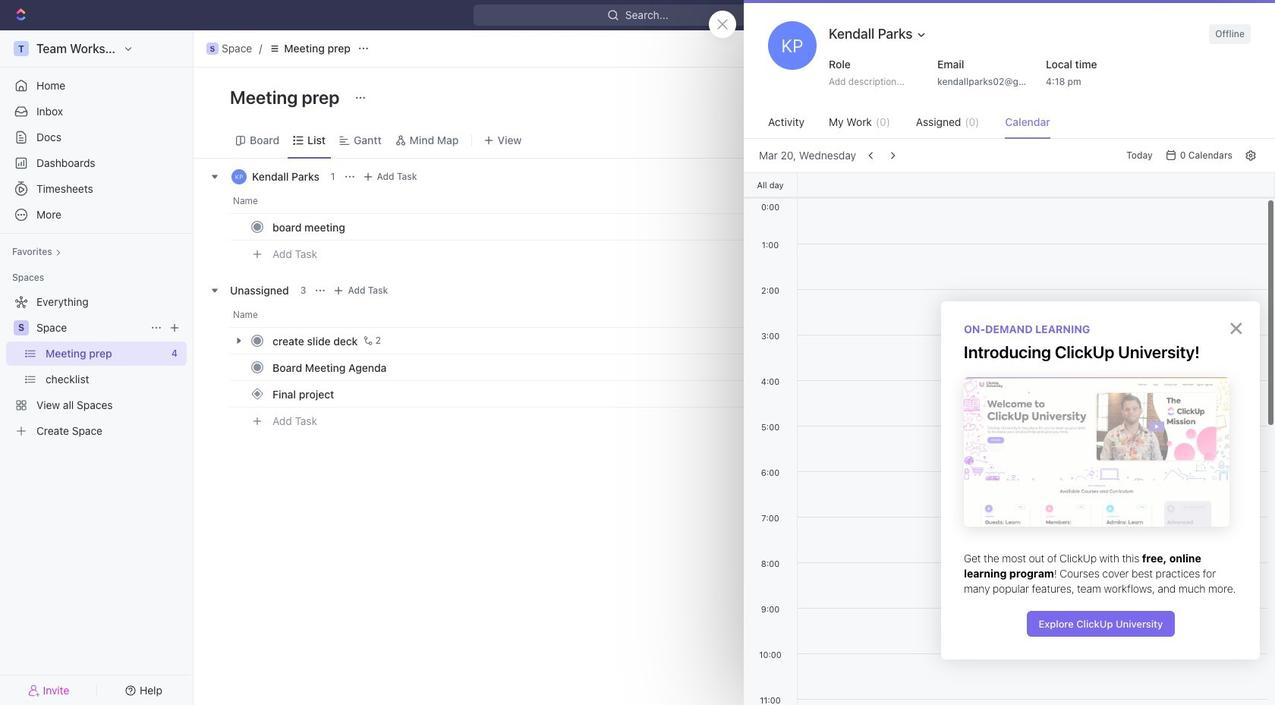 Task type: locate. For each thing, give the bounding box(es) containing it.
0 horizontal spatial space, , element
[[14, 320, 29, 336]]

space, , element
[[207, 43, 219, 55], [14, 320, 29, 336]]

tree inside the sidebar navigation
[[6, 290, 187, 444]]

1 horizontal spatial space, , element
[[207, 43, 219, 55]]

1 vertical spatial space, , element
[[14, 320, 29, 336]]

sidebar navigation
[[0, 30, 197, 706]]

tree
[[6, 290, 187, 444]]

dialog
[[942, 302, 1261, 660]]



Task type: vqa. For each thing, say whether or not it's contained in the screenshot.
left space, , element
yes



Task type: describe. For each thing, give the bounding box(es) containing it.
invite user image
[[28, 684, 40, 698]]

space, , element inside the sidebar navigation
[[14, 320, 29, 336]]

team workspace, , element
[[14, 41, 29, 56]]

0 vertical spatial space, , element
[[207, 43, 219, 55]]



